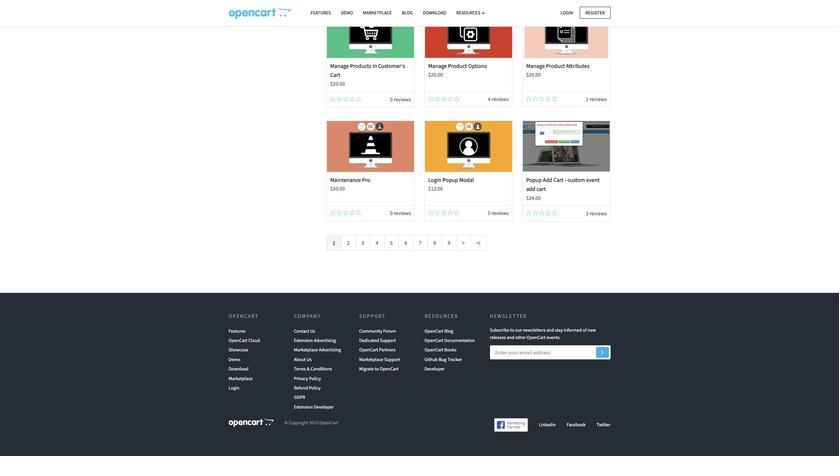 Task type: locate. For each thing, give the bounding box(es) containing it.
migrate to opencart
[[359, 367, 399, 373]]

newsletters
[[523, 328, 546, 334]]

opencart down the opencart blog link
[[425, 338, 444, 344]]

0
[[390, 96, 393, 103], [390, 210, 393, 217], [488, 210, 491, 217]]

extension advertising link
[[294, 336, 336, 346]]

customer's
[[378, 62, 405, 70]]

1 horizontal spatial product
[[546, 62, 565, 70]]

1 vertical spatial developer
[[314, 405, 334, 411]]

1 vertical spatial features
[[229, 329, 245, 335]]

0 for $12.00
[[488, 210, 491, 217]]

advertising up marketplace advertising
[[314, 338, 336, 344]]

0 vertical spatial to
[[510, 328, 514, 334]]

marketplace for 'marketplace' link to the right
[[363, 10, 392, 16]]

product inside manage product options $20.00
[[448, 62, 467, 70]]

policy for privacy policy
[[309, 376, 321, 382]]

popup inside popup add cart - custom event add cart $24.00
[[526, 177, 542, 184]]

$12.00
[[428, 186, 443, 192]]

angle right image
[[601, 349, 604, 357]]

0 horizontal spatial download
[[229, 367, 249, 373]]

0 horizontal spatial demo
[[229, 357, 240, 363]]

product left attributes
[[546, 62, 565, 70]]

1 horizontal spatial features link
[[306, 7, 336, 19]]

opencart for opencart documentation
[[425, 338, 444, 344]]

>| link
[[471, 235, 487, 251]]

support down partners in the bottom of the page
[[384, 357, 400, 363]]

demo for the top demo 'link'
[[341, 10, 353, 16]]

features link
[[306, 7, 336, 19], [229, 327, 245, 336]]

manage inside manage product options $20.00
[[428, 62, 447, 70]]

linkedin
[[539, 422, 556, 428]]

1 vertical spatial to
[[375, 367, 379, 373]]

other
[[515, 335, 526, 341]]

product
[[448, 62, 467, 70], [546, 62, 565, 70]]

marketplace up migrate
[[359, 357, 383, 363]]

dedicated support link
[[359, 336, 396, 346]]

opencart right 2023
[[319, 420, 338, 426]]

1 horizontal spatial to
[[510, 328, 514, 334]]

1 horizontal spatial features
[[311, 10, 331, 16]]

contact
[[294, 329, 309, 335]]

extension down gdpr link
[[294, 405, 313, 411]]

$20.00 down manage product attributes link
[[526, 71, 541, 78]]

Enter your email address text field
[[490, 346, 611, 360]]

support up community
[[359, 313, 386, 320]]

add
[[543, 177, 552, 184]]

product inside manage product attributes $20.00
[[546, 62, 565, 70]]

gdpr link
[[294, 393, 305, 403]]

0 horizontal spatial 4
[[376, 240, 379, 247]]

demo
[[341, 10, 353, 16], [229, 357, 240, 363]]

1 horizontal spatial login
[[428, 177, 442, 184]]

pro
[[362, 177, 370, 184]]

demo link
[[336, 7, 358, 19], [229, 355, 240, 365]]

1 vertical spatial blog
[[444, 329, 453, 335]]

to down marketplace support link on the left bottom of the page
[[375, 367, 379, 373]]

$20.00 down manage product options link
[[428, 71, 443, 78]]

and up events.
[[547, 328, 554, 334]]

marketplace support
[[359, 357, 400, 363]]

opencart up opencart cloud
[[229, 313, 259, 320]]

twitter
[[597, 422, 611, 428]]

popup left modal
[[443, 177, 458, 184]]

download down showcase link
[[229, 367, 249, 373]]

$20.00 down manage products in customer's cart link
[[330, 80, 345, 87]]

terms & conditions link
[[294, 365, 332, 374]]

refund policy link
[[294, 384, 321, 393]]

manage product attributes $20.00
[[526, 62, 590, 78]]

in
[[373, 62, 377, 70]]

extension
[[294, 338, 313, 344], [294, 405, 313, 411]]

©
[[285, 420, 288, 426]]

1 vertical spatial cart
[[554, 177, 564, 184]]

partners
[[379, 348, 396, 354]]

1 horizontal spatial download link
[[418, 7, 451, 19]]

2 vertical spatial login
[[229, 386, 240, 392]]

manage product options image
[[425, 7, 512, 58]]

0 vertical spatial support
[[359, 313, 386, 320]]

0 horizontal spatial cart
[[330, 71, 340, 79]]

1 horizontal spatial marketplace link
[[358, 7, 397, 19]]

0 horizontal spatial demo link
[[229, 355, 240, 365]]

resources link
[[451, 7, 490, 19]]

1 horizontal spatial demo link
[[336, 7, 358, 19]]

4
[[488, 96, 491, 102], [376, 240, 379, 247]]

0 horizontal spatial blog
[[402, 10, 413, 16]]

1 for 1
[[333, 240, 335, 247]]

1 vertical spatial marketplace link
[[229, 374, 253, 384]]

advertising inside 'marketplace advertising' link
[[319, 348, 341, 354]]

2 policy from the top
[[309, 386, 321, 392]]

marketplace for marketplace support
[[359, 357, 383, 363]]

to
[[510, 328, 514, 334], [375, 367, 379, 373]]

features
[[311, 10, 331, 16], [229, 329, 245, 335]]

opencart blog link
[[425, 327, 453, 336]]

0 for customer's
[[390, 96, 393, 103]]

policy for refund policy
[[309, 386, 321, 392]]

policy down the terms & conditions link
[[309, 376, 321, 382]]

download for blog
[[423, 10, 446, 16]]

1 manage from the left
[[330, 62, 349, 70]]

about
[[294, 357, 306, 363]]

0 vertical spatial 1
[[586, 96, 589, 102]]

releases
[[490, 335, 506, 341]]

github bug tracker link
[[425, 355, 462, 365]]

0 vertical spatial us
[[310, 329, 315, 335]]

0 horizontal spatial login link
[[229, 384, 240, 393]]

marketplace for the left 'marketplace' link
[[229, 376, 253, 382]]

3 for 3
[[361, 240, 364, 247]]

1 vertical spatial login
[[428, 177, 442, 184]]

marketplace link
[[358, 7, 397, 19], [229, 374, 253, 384]]

to inside subscribe to our newsletters and stay informed of new releases and other opencart events.
[[510, 328, 514, 334]]

about us link
[[294, 355, 312, 365]]

opencart up github
[[425, 348, 444, 354]]

about us
[[294, 357, 312, 363]]

0 horizontal spatial popup
[[443, 177, 458, 184]]

and left other in the right bottom of the page
[[507, 335, 514, 341]]

0 vertical spatial developer
[[425, 367, 445, 373]]

manage for manage products in customer's cart
[[330, 62, 349, 70]]

custom
[[568, 177, 585, 184]]

reviews for manage product options
[[492, 96, 509, 102]]

us up extension advertising
[[310, 329, 315, 335]]

download right blog link on the top of page
[[423, 10, 446, 16]]

login popup modal image
[[425, 121, 512, 172]]

dedicated
[[359, 338, 379, 344]]

blog link
[[397, 7, 418, 19]]

0 horizontal spatial download link
[[229, 365, 249, 374]]

0 vertical spatial blog
[[402, 10, 413, 16]]

1 vertical spatial 4
[[376, 240, 379, 247]]

0 vertical spatial marketplace link
[[358, 7, 397, 19]]

2 link
[[341, 235, 356, 251]]

manage for manage product options
[[428, 62, 447, 70]]

company
[[294, 313, 321, 320]]

4 for 4
[[376, 240, 379, 247]]

2 manage from the left
[[428, 62, 447, 70]]

advertising inside 'extension advertising' link
[[314, 338, 336, 344]]

opencart - marketplace image
[[229, 7, 291, 19]]

0 horizontal spatial features
[[229, 329, 245, 335]]

0 horizontal spatial 3
[[361, 240, 364, 247]]

contact us link
[[294, 327, 315, 336]]

5 link
[[384, 235, 399, 251]]

1 vertical spatial and
[[507, 335, 514, 341]]

0 vertical spatial download
[[423, 10, 446, 16]]

1 vertical spatial 1
[[333, 240, 335, 247]]

8 link
[[427, 235, 442, 251]]

1 vertical spatial policy
[[309, 386, 321, 392]]

opencart
[[229, 313, 259, 320], [425, 329, 444, 335], [527, 335, 546, 341], [229, 338, 248, 344], [425, 338, 444, 344], [359, 348, 378, 354], [425, 348, 444, 354], [380, 367, 399, 373], [319, 420, 338, 426]]

star light o image
[[428, 96, 434, 101], [441, 96, 447, 101], [448, 96, 453, 101], [539, 96, 545, 101], [337, 96, 342, 102], [343, 96, 349, 102], [350, 96, 355, 102], [356, 96, 361, 102], [343, 210, 349, 216], [350, 210, 355, 216], [356, 210, 361, 216], [428, 210, 434, 216], [448, 210, 453, 216], [526, 211, 532, 216], [539, 211, 545, 216], [546, 211, 551, 216]]

support up partners in the bottom of the page
[[380, 338, 396, 344]]

0 vertical spatial download link
[[418, 7, 451, 19]]

product for attributes
[[546, 62, 565, 70]]

2 horizontal spatial login
[[561, 10, 573, 16]]

features for demo
[[311, 10, 331, 16]]

0 vertical spatial policy
[[309, 376, 321, 382]]

0 horizontal spatial developer
[[314, 405, 334, 411]]

1 horizontal spatial login link
[[555, 7, 579, 19]]

star light o image
[[435, 96, 440, 101], [454, 96, 459, 101], [526, 96, 532, 101], [533, 96, 538, 101], [546, 96, 551, 101], [552, 96, 557, 101], [330, 96, 336, 102], [330, 210, 336, 216], [337, 210, 342, 216], [435, 210, 440, 216], [441, 210, 447, 216], [454, 210, 459, 216], [533, 211, 538, 216], [552, 211, 557, 216]]

opencart image
[[229, 419, 274, 428]]

1 vertical spatial extension
[[294, 405, 313, 411]]

copyright
[[289, 420, 308, 426]]

opencart cloud
[[229, 338, 260, 344]]

extension down contact us link
[[294, 338, 313, 344]]

2
[[347, 240, 350, 247]]

>|
[[477, 240, 481, 247]]

event
[[586, 177, 600, 184]]

advertising
[[314, 338, 336, 344], [319, 348, 341, 354]]

1 product from the left
[[448, 62, 467, 70]]

opencart down newsletters
[[527, 335, 546, 341]]

1 vertical spatial advertising
[[319, 348, 341, 354]]

download link
[[418, 7, 451, 19], [229, 365, 249, 374]]

our
[[515, 328, 522, 334]]

0 horizontal spatial 1
[[333, 240, 335, 247]]

manage products in customer's cart image
[[327, 7, 414, 58]]

books
[[444, 348, 457, 354]]

3 manage from the left
[[526, 62, 545, 70]]

0 horizontal spatial to
[[375, 367, 379, 373]]

features link for demo
[[306, 7, 336, 19]]

us right the about
[[307, 357, 312, 363]]

1 horizontal spatial cart
[[554, 177, 564, 184]]

developer down github
[[425, 367, 445, 373]]

1 extension from the top
[[294, 338, 313, 344]]

marketplace up 'about us'
[[294, 348, 318, 354]]

2 extension from the top
[[294, 405, 313, 411]]

1 horizontal spatial demo
[[341, 10, 353, 16]]

opencart up showcase at the left bottom of page
[[229, 338, 248, 344]]

manage
[[330, 62, 349, 70], [428, 62, 447, 70], [526, 62, 545, 70]]

blog
[[402, 10, 413, 16], [444, 329, 453, 335]]

0 vertical spatial advertising
[[314, 338, 336, 344]]

1 vertical spatial features link
[[229, 327, 245, 336]]

1 horizontal spatial popup
[[526, 177, 542, 184]]

3 link
[[355, 235, 370, 251]]

0 horizontal spatial features link
[[229, 327, 245, 336]]

manage inside manage products in customer's cart $20.00
[[330, 62, 349, 70]]

product left options
[[448, 62, 467, 70]]

1 popup from the left
[[443, 177, 458, 184]]

popup up the add
[[526, 177, 542, 184]]

0 vertical spatial extension
[[294, 338, 313, 344]]

1 horizontal spatial 1
[[586, 96, 589, 102]]

marketplace down showcase link
[[229, 376, 253, 382]]

1 policy from the top
[[309, 376, 321, 382]]

0 vertical spatial login link
[[555, 7, 579, 19]]

1 horizontal spatial download
[[423, 10, 446, 16]]

0 reviews for $12.00
[[488, 210, 509, 217]]

facebook
[[567, 422, 586, 428]]

2 horizontal spatial manage
[[526, 62, 545, 70]]

extension developer link
[[294, 403, 334, 412]]

1 vertical spatial download
[[229, 367, 249, 373]]

terms
[[294, 367, 306, 373]]

popup
[[443, 177, 458, 184], [526, 177, 542, 184]]

support for marketplace
[[384, 357, 400, 363]]

maintenance
[[330, 177, 361, 184]]

opencart up "opencart documentation"
[[425, 329, 444, 335]]

0 vertical spatial demo
[[341, 10, 353, 16]]

products
[[350, 62, 371, 70]]

1 vertical spatial support
[[380, 338, 396, 344]]

maintenance pro link
[[330, 177, 370, 184]]

0 vertical spatial cart
[[330, 71, 340, 79]]

0 horizontal spatial manage
[[330, 62, 349, 70]]

1 vertical spatial download link
[[229, 365, 249, 374]]

facebook marketing partner image
[[494, 419, 528, 433]]

advertising down 'extension advertising' link
[[319, 348, 341, 354]]

marketplace support link
[[359, 355, 400, 365]]

4 link
[[370, 235, 385, 251]]

maintenance pro $20.00
[[330, 177, 370, 192]]

advertising for extension advertising
[[314, 338, 336, 344]]

2 popup from the left
[[526, 177, 542, 184]]

1 horizontal spatial developer
[[425, 367, 445, 373]]

developer up 2023
[[314, 405, 334, 411]]

opencart for opencart blog
[[425, 329, 444, 335]]

to left our
[[510, 328, 514, 334]]

0 vertical spatial and
[[547, 328, 554, 334]]

0 vertical spatial features link
[[306, 7, 336, 19]]

1 vertical spatial us
[[307, 357, 312, 363]]

1 vertical spatial 3
[[361, 240, 364, 247]]

1 horizontal spatial manage
[[428, 62, 447, 70]]

policy down privacy policy link
[[309, 386, 321, 392]]

2 product from the left
[[546, 62, 565, 70]]

0 horizontal spatial product
[[448, 62, 467, 70]]

$20.00 inside maintenance pro $20.00
[[330, 186, 345, 192]]

1 horizontal spatial 4
[[488, 96, 491, 102]]

0 vertical spatial 3
[[586, 210, 589, 217]]

1 vertical spatial resources
[[425, 313, 458, 320]]

opencart down dedicated
[[359, 348, 378, 354]]

7 link
[[413, 235, 428, 251]]

manage inside manage product attributes $20.00
[[526, 62, 545, 70]]

0 vertical spatial 4
[[488, 96, 491, 102]]

1 horizontal spatial 3
[[586, 210, 589, 217]]

demo inside demo 'link'
[[341, 10, 353, 16]]

opencart for opencart
[[229, 313, 259, 320]]

$20.00 down maintenance
[[330, 186, 345, 192]]

1 vertical spatial demo
[[229, 357, 240, 363]]

2 vertical spatial support
[[384, 357, 400, 363]]

0 vertical spatial features
[[311, 10, 331, 16]]

marketplace left blog link on the top of page
[[363, 10, 392, 16]]

0 vertical spatial resources
[[456, 10, 481, 16]]



Task type: vqa. For each thing, say whether or not it's contained in the screenshot.
reviews associated with Maintenance Pro
yes



Task type: describe. For each thing, give the bounding box(es) containing it.
manage product options link
[[428, 62, 487, 70]]

manage product attributes link
[[526, 62, 590, 70]]

showcase
[[229, 348, 248, 354]]

login popup modal $12.00
[[428, 177, 474, 192]]

6 link
[[399, 235, 413, 251]]

> link
[[456, 235, 471, 251]]

maintenance pro image
[[327, 121, 414, 172]]

opencart documentation
[[425, 338, 475, 344]]

cart inside popup add cart - custom event add cart $24.00
[[554, 177, 564, 184]]

twitter link
[[597, 422, 611, 428]]

1 for 1 reviews
[[586, 96, 589, 102]]

manage products in customer's cart link
[[330, 62, 405, 79]]

to for subscribe
[[510, 328, 514, 334]]

gdpr
[[294, 395, 305, 401]]

9
[[448, 240, 450, 247]]

opencart down marketplace support link on the left bottom of the page
[[380, 367, 399, 373]]

bug
[[439, 357, 447, 363]]

new
[[588, 328, 596, 334]]

refund policy
[[294, 386, 321, 392]]

$20.00 inside manage product options $20.00
[[428, 71, 443, 78]]

popup add cart - custom event add cart $24.00
[[526, 177, 600, 202]]

newsletter
[[490, 313, 527, 320]]

us for contact us
[[310, 329, 315, 335]]

options
[[468, 62, 487, 70]]

reviews for maintenance pro
[[394, 210, 411, 217]]

informed
[[564, 328, 582, 334]]

conditions
[[311, 367, 332, 373]]

subscribe
[[490, 328, 509, 334]]

marketplace for marketplace advertising
[[294, 348, 318, 354]]

login popup modal link
[[428, 177, 474, 184]]

0 horizontal spatial marketplace link
[[229, 374, 253, 384]]

0 horizontal spatial login
[[229, 386, 240, 392]]

6
[[405, 240, 407, 247]]

extension for extension advertising
[[294, 338, 313, 344]]

manage for manage product attributes
[[526, 62, 545, 70]]

4 for 4 reviews
[[488, 96, 491, 102]]

9 link
[[442, 235, 457, 251]]

opencart partners
[[359, 348, 396, 354]]

login inside login popup modal $12.00
[[428, 177, 442, 184]]

download link for blog
[[418, 7, 451, 19]]

opencart for opencart books
[[425, 348, 444, 354]]

0 horizontal spatial and
[[507, 335, 514, 341]]

$24.00
[[526, 195, 541, 202]]

community
[[359, 329, 382, 335]]

features for opencart cloud
[[229, 329, 245, 335]]

advertising for marketplace advertising
[[319, 348, 341, 354]]

popup add cart - custom event add cart image
[[523, 121, 610, 172]]

© copyright 2023 opencart
[[285, 420, 338, 426]]

opencart for opencart partners
[[359, 348, 378, 354]]

contact us
[[294, 329, 315, 335]]

migrate
[[359, 367, 374, 373]]

popup add cart - custom event add cart link
[[526, 177, 600, 193]]

terms & conditions
[[294, 367, 332, 373]]

opencart partners link
[[359, 346, 396, 355]]

8
[[433, 240, 436, 247]]

$20.00 inside manage product attributes $20.00
[[526, 71, 541, 78]]

3 reviews
[[586, 210, 607, 217]]

0 vertical spatial demo link
[[336, 7, 358, 19]]

manage product options $20.00
[[428, 62, 487, 78]]

4 reviews
[[488, 96, 509, 102]]

1 vertical spatial demo link
[[229, 355, 240, 365]]

0 vertical spatial login
[[561, 10, 573, 16]]

cart
[[537, 186, 546, 193]]

cloud
[[248, 338, 260, 344]]

opencart inside subscribe to our newsletters and stay informed of new releases and other opencart events.
[[527, 335, 546, 341]]

3 for 3 reviews
[[586, 210, 589, 217]]

0 reviews for customer's
[[390, 96, 411, 103]]

opencart cloud link
[[229, 336, 260, 346]]

demo for the bottommost demo 'link'
[[229, 357, 240, 363]]

opencart books
[[425, 348, 457, 354]]

documentation
[[444, 338, 475, 344]]

reviews for manage products in customer's cart
[[394, 96, 411, 103]]

download link for demo
[[229, 365, 249, 374]]

product for options
[[448, 62, 467, 70]]

extension developer
[[294, 405, 334, 411]]

community forum link
[[359, 327, 396, 336]]

github
[[425, 357, 438, 363]]

of
[[583, 328, 587, 334]]

add
[[526, 186, 536, 193]]

community forum
[[359, 329, 396, 335]]

1 horizontal spatial blog
[[444, 329, 453, 335]]

register
[[586, 10, 605, 16]]

showcase link
[[229, 346, 248, 355]]

marketplace advertising link
[[294, 346, 341, 355]]

dedicated support
[[359, 338, 396, 344]]

to for migrate
[[375, 367, 379, 373]]

privacy
[[294, 376, 308, 382]]

-
[[565, 177, 567, 184]]

subscribe to our newsletters and stay informed of new releases and other opencart events.
[[490, 328, 596, 341]]

support for dedicated
[[380, 338, 396, 344]]

1 vertical spatial login link
[[229, 384, 240, 393]]

&
[[307, 367, 310, 373]]

cart inside manage products in customer's cart $20.00
[[330, 71, 340, 79]]

manage product attributes image
[[523, 7, 610, 58]]

facebook link
[[567, 422, 586, 428]]

linkedin link
[[539, 422, 556, 428]]

extension for extension developer
[[294, 405, 313, 411]]

>
[[462, 240, 465, 247]]

reviews for manage product attributes
[[590, 96, 607, 102]]

events.
[[547, 335, 561, 341]]

download for demo
[[229, 367, 249, 373]]

forum
[[383, 329, 396, 335]]

register link
[[580, 7, 611, 19]]

modal
[[459, 177, 474, 184]]

reviews for popup add cart - custom event add cart
[[590, 210, 607, 217]]

extension advertising
[[294, 338, 336, 344]]

5
[[390, 240, 393, 247]]

7
[[419, 240, 422, 247]]

features link for opencart cloud
[[229, 327, 245, 336]]

$20.00 inside manage products in customer's cart $20.00
[[330, 80, 345, 87]]

1 reviews
[[586, 96, 607, 102]]

refund
[[294, 386, 308, 392]]

opencart for opencart cloud
[[229, 338, 248, 344]]

reviews for login popup modal
[[492, 210, 509, 217]]

1 horizontal spatial and
[[547, 328, 554, 334]]

tracker
[[448, 357, 462, 363]]

popup inside login popup modal $12.00
[[443, 177, 458, 184]]

us for about us
[[307, 357, 312, 363]]



